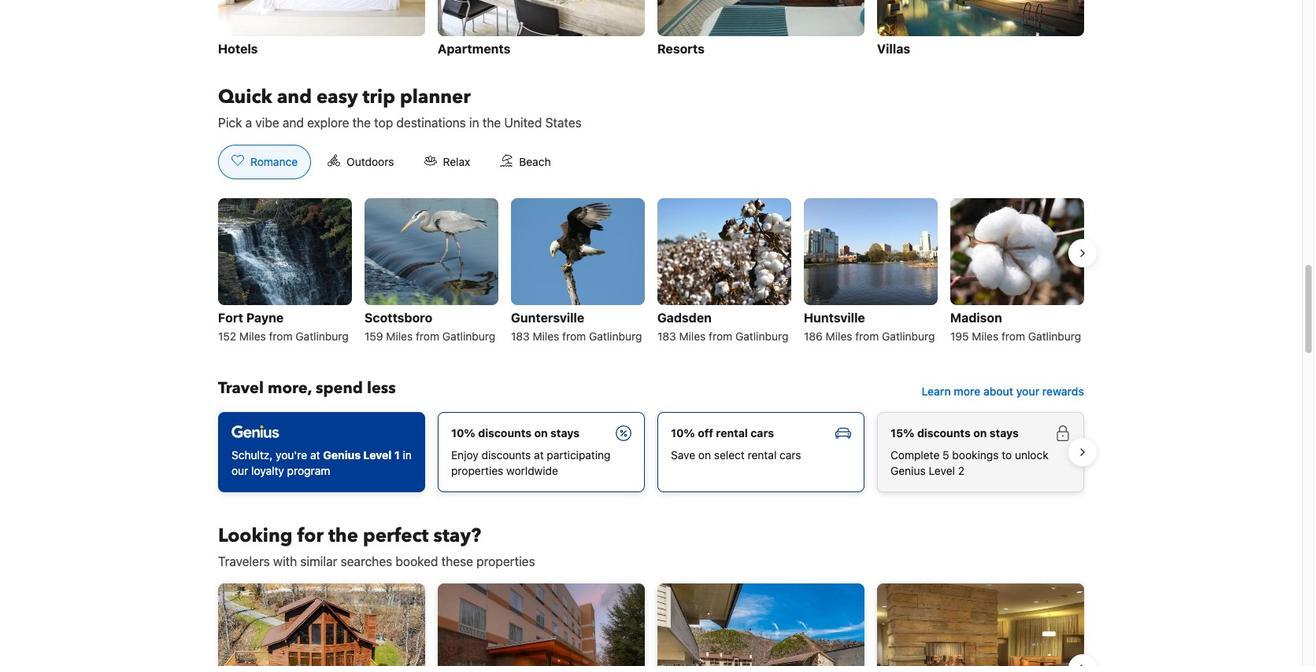 Task type: describe. For each thing, give the bounding box(es) containing it.
easy
[[316, 84, 358, 110]]

level inside complete 5 bookings to unlock genius level 2
[[929, 465, 955, 478]]

travel
[[218, 378, 264, 399]]

0 horizontal spatial genius
[[323, 449, 361, 462]]

5
[[943, 449, 949, 462]]

183 for guntersville
[[511, 330, 530, 343]]

madison 195 miles from gatlinburg
[[950, 311, 1081, 343]]

travelers
[[218, 555, 270, 569]]

learn
[[922, 385, 951, 398]]

huntsville
[[804, 311, 865, 325]]

10% for 10% off rental cars
[[671, 427, 695, 440]]

from inside fort payne 152 miles from gatlinburg
[[269, 330, 293, 343]]

similar
[[300, 555, 337, 569]]

learn more about your rewards link
[[915, 378, 1091, 406]]

hotels link
[[218, 0, 425, 60]]

10% off rental cars
[[671, 427, 774, 440]]

miles for guntersville
[[533, 330, 559, 343]]

0 vertical spatial and
[[277, 84, 312, 110]]

complete
[[891, 449, 940, 462]]

resorts
[[658, 42, 705, 56]]

apartments
[[438, 42, 511, 56]]

1 vertical spatial rental
[[748, 449, 777, 462]]

195
[[950, 330, 969, 343]]

beach button
[[487, 145, 564, 179]]

the left top
[[353, 116, 371, 130]]

0 vertical spatial cars
[[751, 427, 774, 440]]

program
[[287, 465, 330, 478]]

discounts for discounts
[[478, 427, 532, 440]]

in inside in our loyalty program
[[403, 449, 412, 462]]

loyalty
[[251, 465, 284, 478]]

fort payne 152 miles from gatlinburg
[[218, 311, 349, 343]]

10% for 10% discounts on stays
[[451, 427, 475, 440]]

region for travel more, spend less
[[206, 406, 1097, 499]]

10% discounts on stays
[[451, 427, 580, 440]]

you're
[[276, 449, 307, 462]]

from for gadsden
[[709, 330, 733, 343]]

quick and easy trip planner pick a vibe and explore the top destinations in the united states
[[218, 84, 582, 130]]

0 vertical spatial rental
[[716, 427, 748, 440]]

genius inside complete 5 bookings to unlock genius level 2
[[891, 465, 926, 478]]

huntsville 186 miles from gatlinburg
[[804, 311, 935, 343]]

trip
[[363, 84, 395, 110]]

enjoy
[[451, 449, 479, 462]]

more,
[[268, 378, 312, 399]]

on for bookings
[[973, 427, 987, 440]]

discounts for 5
[[917, 427, 971, 440]]

these
[[442, 555, 473, 569]]

states
[[545, 116, 582, 130]]

the inside looking for the perfect stay? travelers with similar searches booked these properties
[[328, 524, 358, 550]]

the left united
[[483, 116, 501, 130]]

schultz,
[[232, 449, 273, 462]]

from for huntsville
[[855, 330, 879, 343]]

miles for gadsden
[[679, 330, 706, 343]]

guntersville
[[511, 311, 584, 325]]

outdoors button
[[314, 145, 408, 179]]

villas link
[[877, 0, 1084, 60]]

off
[[698, 427, 713, 440]]

learn more about your rewards
[[922, 385, 1084, 398]]

properties inside the enjoy discounts at participating properties worldwide
[[451, 465, 503, 478]]

more
[[954, 385, 981, 398]]

enjoy discounts at participating properties worldwide
[[451, 449, 611, 478]]

villas
[[877, 42, 910, 56]]

15% discounts on stays
[[891, 427, 1019, 440]]

payne
[[246, 311, 284, 325]]

186
[[804, 330, 823, 343]]

romance
[[250, 155, 298, 168]]

perfect
[[363, 524, 429, 550]]

outdoors
[[347, 155, 394, 168]]

at for discounts
[[534, 449, 544, 462]]

booked
[[396, 555, 438, 569]]

1 vertical spatial and
[[283, 116, 304, 130]]

schultz, you're at genius level 1
[[232, 449, 400, 462]]

gatlinburg for scottsboro
[[442, 330, 495, 343]]

0 vertical spatial level
[[363, 449, 392, 462]]

to
[[1002, 449, 1012, 462]]

rewards
[[1042, 385, 1084, 398]]

vibe
[[255, 116, 279, 130]]

pick
[[218, 116, 242, 130]]

stays for 15% discounts on stays
[[990, 427, 1019, 440]]

for
[[297, 524, 324, 550]]

properties inside looking for the perfect stay? travelers with similar searches booked these properties
[[477, 555, 535, 569]]

gatlinburg for huntsville
[[882, 330, 935, 343]]



Task type: locate. For each thing, give the bounding box(es) containing it.
miles for scottsboro
[[386, 330, 413, 343]]

complete 5 bookings to unlock genius level 2
[[891, 449, 1049, 478]]

region containing 10% discounts on stays
[[206, 406, 1097, 499]]

unlock
[[1015, 449, 1049, 462]]

from down payne
[[269, 330, 293, 343]]

15%
[[891, 427, 915, 440]]

cars right select
[[780, 449, 801, 462]]

rental
[[716, 427, 748, 440], [748, 449, 777, 462]]

2 10% from the left
[[671, 427, 695, 440]]

top
[[374, 116, 393, 130]]

miles inside guntersville 183 miles from gatlinburg
[[533, 330, 559, 343]]

5 miles from the left
[[826, 330, 852, 343]]

looking
[[218, 524, 293, 550]]

from inside madison 195 miles from gatlinburg
[[1002, 330, 1025, 343]]

miles for huntsville
[[826, 330, 852, 343]]

planner
[[400, 84, 471, 110]]

3 gatlinburg from the left
[[589, 330, 642, 343]]

from inside gadsden 183 miles from gatlinburg
[[709, 330, 733, 343]]

participating
[[547, 449, 611, 462]]

from inside the huntsville 186 miles from gatlinburg
[[855, 330, 879, 343]]

0 horizontal spatial level
[[363, 449, 392, 462]]

4 from from the left
[[709, 330, 733, 343]]

region
[[206, 192, 1097, 353], [206, 406, 1097, 499], [206, 578, 1097, 667]]

searches
[[341, 555, 392, 569]]

miles inside gadsden 183 miles from gatlinburg
[[679, 330, 706, 343]]

properties
[[451, 465, 503, 478], [477, 555, 535, 569]]

miles inside the huntsville 186 miles from gatlinburg
[[826, 330, 852, 343]]

discounts up the enjoy discounts at participating properties worldwide
[[478, 427, 532, 440]]

romance button
[[218, 145, 311, 179]]

gatlinburg inside madison 195 miles from gatlinburg
[[1028, 330, 1081, 343]]

on for at
[[534, 427, 548, 440]]

at
[[310, 449, 320, 462], [534, 449, 544, 462]]

1 vertical spatial genius
[[891, 465, 926, 478]]

miles inside fort payne 152 miles from gatlinburg
[[239, 330, 266, 343]]

3 miles from the left
[[533, 330, 559, 343]]

1 horizontal spatial genius
[[891, 465, 926, 478]]

1 10% from the left
[[451, 427, 475, 440]]

1 horizontal spatial 10%
[[671, 427, 695, 440]]

1 stays from the left
[[551, 427, 580, 440]]

rental right select
[[748, 449, 777, 462]]

genius
[[323, 449, 361, 462], [891, 465, 926, 478]]

at inside the enjoy discounts at participating properties worldwide
[[534, 449, 544, 462]]

stays up participating
[[551, 427, 580, 440]]

1 horizontal spatial stays
[[990, 427, 1019, 440]]

2 miles from the left
[[386, 330, 413, 343]]

0 horizontal spatial on
[[534, 427, 548, 440]]

level
[[363, 449, 392, 462], [929, 465, 955, 478]]

miles down guntersville
[[533, 330, 559, 343]]

from for scottsboro
[[416, 330, 439, 343]]

3 region from the top
[[206, 578, 1097, 667]]

with
[[273, 555, 297, 569]]

discounts inside the enjoy discounts at participating properties worldwide
[[482, 449, 531, 462]]

1 vertical spatial region
[[206, 406, 1097, 499]]

and
[[277, 84, 312, 110], [283, 116, 304, 130]]

1 from from the left
[[269, 330, 293, 343]]

level down 5
[[929, 465, 955, 478]]

gadsden 183 miles from gatlinburg
[[658, 311, 789, 343]]

cars
[[751, 427, 774, 440], [780, 449, 801, 462]]

on up bookings on the bottom right
[[973, 427, 987, 440]]

stays
[[551, 427, 580, 440], [990, 427, 1019, 440]]

relax button
[[411, 145, 484, 179]]

2 region from the top
[[206, 406, 1097, 499]]

10% up save
[[671, 427, 695, 440]]

relax
[[443, 155, 470, 168]]

1 horizontal spatial on
[[698, 449, 711, 462]]

0 vertical spatial region
[[206, 192, 1097, 353]]

0 horizontal spatial cars
[[751, 427, 774, 440]]

our
[[232, 465, 248, 478]]

save on select rental cars
[[671, 449, 801, 462]]

united
[[504, 116, 542, 130]]

save
[[671, 449, 695, 462]]

6 gatlinburg from the left
[[1028, 330, 1081, 343]]

bookings
[[952, 449, 999, 462]]

travel more, spend less
[[218, 378, 396, 399]]

1 183 from the left
[[511, 330, 530, 343]]

rental up select
[[716, 427, 748, 440]]

0 horizontal spatial stays
[[551, 427, 580, 440]]

properties down "enjoy"
[[451, 465, 503, 478]]

1 horizontal spatial 183
[[658, 330, 676, 343]]

in right 1
[[403, 449, 412, 462]]

0 horizontal spatial at
[[310, 449, 320, 462]]

hotels
[[218, 42, 258, 56]]

miles down the madison
[[972, 330, 999, 343]]

159
[[365, 330, 383, 343]]

1 horizontal spatial level
[[929, 465, 955, 478]]

2 from from the left
[[416, 330, 439, 343]]

from down gadsden
[[709, 330, 733, 343]]

miles down gadsden
[[679, 330, 706, 343]]

183 inside gadsden 183 miles from gatlinburg
[[658, 330, 676, 343]]

0 vertical spatial properties
[[451, 465, 503, 478]]

scottsboro
[[365, 311, 433, 325]]

1 vertical spatial in
[[403, 449, 412, 462]]

from for guntersville
[[562, 330, 586, 343]]

0 horizontal spatial 10%
[[451, 427, 475, 440]]

at up worldwide
[[534, 449, 544, 462]]

gatlinburg for madison
[[1028, 330, 1081, 343]]

quick
[[218, 84, 272, 110]]

your
[[1016, 385, 1040, 398]]

select
[[714, 449, 745, 462]]

discounts down 10% discounts on stays
[[482, 449, 531, 462]]

about
[[984, 385, 1014, 398]]

the
[[353, 116, 371, 130], [483, 116, 501, 130], [328, 524, 358, 550]]

the right for
[[328, 524, 358, 550]]

level left 1
[[363, 449, 392, 462]]

1
[[394, 449, 400, 462]]

gatlinburg for guntersville
[[589, 330, 642, 343]]

scottsboro 159 miles from gatlinburg
[[365, 311, 495, 343]]

1 at from the left
[[310, 449, 320, 462]]

stay?
[[434, 524, 481, 550]]

in up relax at the left top of the page
[[469, 116, 479, 130]]

from
[[269, 330, 293, 343], [416, 330, 439, 343], [562, 330, 586, 343], [709, 330, 733, 343], [855, 330, 879, 343], [1002, 330, 1025, 343]]

4 gatlinburg from the left
[[735, 330, 789, 343]]

tab list
[[206, 145, 577, 180]]

2 vertical spatial region
[[206, 578, 1097, 667]]

0 horizontal spatial 183
[[511, 330, 530, 343]]

gatlinburg inside guntersville 183 miles from gatlinburg
[[589, 330, 642, 343]]

on
[[534, 427, 548, 440], [973, 427, 987, 440], [698, 449, 711, 462]]

from inside scottsboro 159 miles from gatlinburg
[[416, 330, 439, 343]]

183 inside guntersville 183 miles from gatlinburg
[[511, 330, 530, 343]]

from inside guntersville 183 miles from gatlinburg
[[562, 330, 586, 343]]

on up the enjoy discounts at participating properties worldwide
[[534, 427, 548, 440]]

152
[[218, 330, 236, 343]]

tab list containing romance
[[206, 145, 577, 180]]

miles down payne
[[239, 330, 266, 343]]

0 horizontal spatial in
[[403, 449, 412, 462]]

gatlinburg for gadsden
[[735, 330, 789, 343]]

cars up save on select rental cars
[[751, 427, 774, 440]]

miles down scottsboro
[[386, 330, 413, 343]]

gatlinburg inside gadsden 183 miles from gatlinburg
[[735, 330, 789, 343]]

2 at from the left
[[534, 449, 544, 462]]

guntersville 183 miles from gatlinburg
[[511, 311, 642, 343]]

less
[[367, 378, 396, 399]]

1 vertical spatial level
[[929, 465, 955, 478]]

miles down the huntsville
[[826, 330, 852, 343]]

10% up "enjoy"
[[451, 427, 475, 440]]

1 miles from the left
[[239, 330, 266, 343]]

1 gatlinburg from the left
[[296, 330, 349, 343]]

in inside quick and easy trip planner pick a vibe and explore the top destinations in the united states
[[469, 116, 479, 130]]

1 region from the top
[[206, 192, 1097, 353]]

destinations
[[396, 116, 466, 130]]

in our loyalty program
[[232, 449, 412, 478]]

1 horizontal spatial at
[[534, 449, 544, 462]]

1 horizontal spatial in
[[469, 116, 479, 130]]

from down scottsboro
[[416, 330, 439, 343]]

genius up program
[[323, 449, 361, 462]]

183 down gadsden
[[658, 330, 676, 343]]

from down the madison
[[1002, 330, 1025, 343]]

1 vertical spatial properties
[[477, 555, 535, 569]]

region for looking for the perfect stay?
[[206, 578, 1097, 667]]

3 from from the left
[[562, 330, 586, 343]]

stays for 10% discounts on stays
[[551, 427, 580, 440]]

0 vertical spatial genius
[[323, 449, 361, 462]]

worldwide
[[506, 465, 558, 478]]

183
[[511, 330, 530, 343], [658, 330, 676, 343]]

apartments link
[[438, 0, 645, 60]]

miles inside scottsboro 159 miles from gatlinburg
[[386, 330, 413, 343]]

looking for the perfect stay? travelers with similar searches booked these properties
[[218, 524, 535, 569]]

183 down guntersville
[[511, 330, 530, 343]]

miles for madison
[[972, 330, 999, 343]]

beach
[[519, 155, 551, 168]]

4 miles from the left
[[679, 330, 706, 343]]

miles inside madison 195 miles from gatlinburg
[[972, 330, 999, 343]]

discounts up 5
[[917, 427, 971, 440]]

2 stays from the left
[[990, 427, 1019, 440]]

spend
[[316, 378, 363, 399]]

on right save
[[698, 449, 711, 462]]

fort
[[218, 311, 243, 325]]

stays up "to"
[[990, 427, 1019, 440]]

10%
[[451, 427, 475, 440], [671, 427, 695, 440]]

gatlinburg inside scottsboro 159 miles from gatlinburg
[[442, 330, 495, 343]]

in
[[469, 116, 479, 130], [403, 449, 412, 462]]

region containing fort payne
[[206, 192, 1097, 353]]

183 for gadsden
[[658, 330, 676, 343]]

gatlinburg inside the huntsville 186 miles from gatlinburg
[[882, 330, 935, 343]]

explore
[[307, 116, 349, 130]]

1 horizontal spatial cars
[[780, 449, 801, 462]]

madison
[[950, 311, 1002, 325]]

and right vibe
[[283, 116, 304, 130]]

resorts link
[[658, 0, 865, 60]]

properties right these
[[477, 555, 535, 569]]

0 vertical spatial in
[[469, 116, 479, 130]]

from down the huntsville
[[855, 330, 879, 343]]

at for you're
[[310, 449, 320, 462]]

from down guntersville
[[562, 330, 586, 343]]

6 miles from the left
[[972, 330, 999, 343]]

5 gatlinburg from the left
[[882, 330, 935, 343]]

5 from from the left
[[855, 330, 879, 343]]

at up program
[[310, 449, 320, 462]]

6 from from the left
[[1002, 330, 1025, 343]]

blue genius logo image
[[232, 426, 279, 439], [232, 426, 279, 439]]

miles
[[239, 330, 266, 343], [386, 330, 413, 343], [533, 330, 559, 343], [679, 330, 706, 343], [826, 330, 852, 343], [972, 330, 999, 343]]

1 vertical spatial cars
[[780, 449, 801, 462]]

a
[[245, 116, 252, 130]]

and up vibe
[[277, 84, 312, 110]]

gadsden
[[658, 311, 712, 325]]

from for madison
[[1002, 330, 1025, 343]]

2 183 from the left
[[658, 330, 676, 343]]

discounts
[[478, 427, 532, 440], [917, 427, 971, 440], [482, 449, 531, 462]]

2
[[958, 465, 965, 478]]

2 horizontal spatial on
[[973, 427, 987, 440]]

gatlinburg
[[296, 330, 349, 343], [442, 330, 495, 343], [589, 330, 642, 343], [735, 330, 789, 343], [882, 330, 935, 343], [1028, 330, 1081, 343]]

gatlinburg inside fort payne 152 miles from gatlinburg
[[296, 330, 349, 343]]

genius down complete
[[891, 465, 926, 478]]

2 gatlinburg from the left
[[442, 330, 495, 343]]



Task type: vqa. For each thing, say whether or not it's contained in the screenshot.


